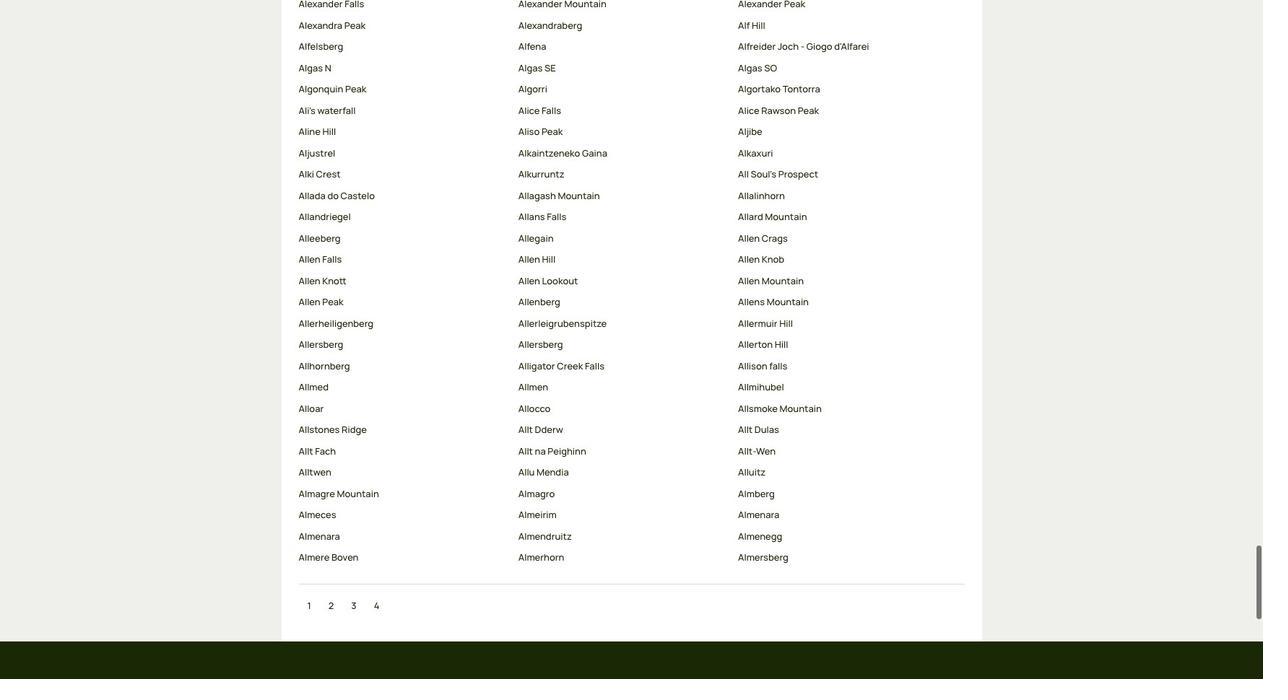 Task type: vqa. For each thing, say whether or not it's contained in the screenshot.
AllTrails in the AllTrails Unveils New Updates for Better Summer Adventures
no



Task type: describe. For each thing, give the bounding box(es) containing it.
allen for allen lookout
[[518, 269, 540, 282]]

wen
[[756, 440, 776, 453]]

alkaintzeneko gaina
[[518, 141, 607, 154]]

almersberg
[[738, 546, 789, 559]]

allt na peighinn
[[518, 440, 586, 453]]

alki crest link
[[299, 163, 507, 177]]

alkaintzeneko gaina link
[[518, 141, 727, 156]]

alfreider joch - giogo d'alfarei
[[738, 35, 869, 48]]

alki crest
[[299, 163, 341, 176]]

0 vertical spatial almenara
[[738, 504, 780, 517]]

ali's waterfall
[[299, 99, 356, 112]]

allandriegel link
[[299, 205, 507, 219]]

allenberg link
[[518, 291, 727, 305]]

allandriegel
[[299, 205, 351, 218]]

alice for alice falls
[[518, 99, 540, 112]]

mountain for allens mountain
[[767, 291, 809, 304]]

allerton hill
[[738, 333, 788, 346]]

allen knob link
[[738, 248, 946, 262]]

algas so link
[[738, 56, 946, 70]]

allu mendia
[[518, 461, 569, 474]]

alfreider joch - giogo d'alfarei link
[[738, 35, 946, 49]]

1 allersberg from the left
[[299, 333, 343, 346]]

allermuir hill link
[[738, 312, 946, 326]]

allt for allt dderw
[[518, 418, 533, 431]]

alf hill
[[738, 14, 765, 27]]

-
[[801, 35, 805, 48]]

allen lookout
[[518, 269, 578, 282]]

crags
[[762, 227, 788, 240]]

boven
[[332, 546, 359, 559]]

alice for alice rawson peak
[[738, 99, 760, 112]]

allen for allen knott
[[299, 269, 320, 282]]

alexandra peak
[[299, 14, 366, 27]]

2 allersberg link from the left
[[518, 333, 727, 347]]

allegain link
[[518, 227, 727, 241]]

allhornberg
[[299, 355, 350, 368]]

alligator creek falls link
[[518, 355, 727, 369]]

alfelsberg
[[299, 35, 343, 48]]

4 link
[[374, 594, 379, 608]]

ridge
[[342, 418, 367, 431]]

algas for algas n
[[299, 56, 323, 69]]

allen for allen falls
[[299, 248, 320, 261]]

allen for allen crags
[[738, 227, 760, 240]]

knob
[[762, 248, 784, 261]]

alkaintzeneko
[[518, 141, 580, 154]]

allen falls link
[[299, 248, 507, 262]]

mountain for allagash mountain
[[558, 184, 600, 197]]

allt na peighinn link
[[518, 440, 727, 454]]

aljibe
[[738, 120, 763, 133]]

almerhorn
[[518, 546, 564, 559]]

falls for allen falls
[[322, 248, 342, 261]]

aljustrel link
[[299, 141, 507, 156]]

algas so
[[738, 56, 777, 69]]

allu mendia link
[[518, 461, 727, 475]]

allerleigrubenspitze link
[[518, 312, 727, 326]]

tontorra
[[783, 78, 820, 91]]

allard
[[738, 205, 763, 218]]

alligator
[[518, 355, 555, 368]]

castelo
[[341, 184, 375, 197]]

ali's waterfall link
[[299, 99, 507, 113]]

falls inside alligator creek falls link
[[585, 355, 605, 368]]

na
[[535, 440, 546, 453]]

prospect
[[778, 163, 818, 176]]

ali's
[[299, 99, 316, 112]]

allmen
[[518, 376, 548, 389]]

allt for allt na peighinn
[[518, 440, 533, 453]]

allt for allt dulas
[[738, 418, 753, 431]]

4
[[374, 594, 379, 607]]

3 link
[[351, 594, 357, 608]]

alf
[[738, 14, 750, 27]]

hill for allen hill
[[542, 248, 556, 261]]

1 allersberg link from the left
[[299, 333, 507, 347]]

almagre mountain link
[[299, 482, 507, 496]]

aljustrel
[[299, 141, 335, 154]]

allen for allen mountain
[[738, 269, 760, 282]]

mountain for allard mountain
[[765, 205, 807, 218]]

almere boven link
[[299, 546, 507, 560]]

allen hill
[[518, 248, 556, 261]]

allen for allen hill
[[518, 248, 540, 261]]

allu
[[518, 461, 535, 474]]

allmen link
[[518, 376, 727, 390]]

algas for algas so
[[738, 56, 762, 69]]

falls
[[769, 355, 788, 368]]

algas for algas se
[[518, 56, 543, 69]]

n
[[325, 56, 331, 69]]

allison falls
[[738, 355, 788, 368]]

alleeberg
[[299, 227, 341, 240]]

allen crags
[[738, 227, 788, 240]]

allmihubel link
[[738, 376, 946, 390]]

algonquin peak
[[299, 78, 366, 91]]

allen knott
[[299, 269, 347, 282]]

allen mountain
[[738, 269, 804, 282]]

allalinhorn link
[[738, 184, 946, 198]]



Task type: locate. For each thing, give the bounding box(es) containing it.
hill for aline hill
[[322, 120, 336, 133]]

allersberg link up the allhornberg link
[[299, 333, 507, 347]]

falls inside allen falls link
[[322, 248, 342, 261]]

aljibe link
[[738, 120, 946, 134]]

falls up the aliso peak
[[542, 99, 561, 112]]

2 horizontal spatial algas
[[738, 56, 762, 69]]

2 algas from the left
[[518, 56, 543, 69]]

alexandra
[[299, 14, 342, 27]]

falls inside allans falls link
[[547, 205, 566, 218]]

allt for allt fach
[[299, 440, 313, 453]]

all soul's prospect
[[738, 163, 818, 176]]

1 vertical spatial almenara
[[299, 525, 340, 538]]

allans falls link
[[518, 205, 727, 219]]

almagro
[[518, 482, 555, 495]]

allsmoke
[[738, 397, 778, 410]]

peak for aliso peak
[[542, 120, 563, 133]]

allstones ridge link
[[299, 418, 507, 433]]

allt left fach
[[299, 440, 313, 453]]

allen down allen falls
[[299, 269, 320, 282]]

0 horizontal spatial almenara link
[[299, 525, 507, 539]]

0 horizontal spatial alice
[[518, 99, 540, 112]]

alkurruntz link
[[518, 163, 727, 177]]

2 allersberg from the left
[[518, 333, 563, 346]]

hill right 'aline'
[[322, 120, 336, 133]]

almeirim link
[[518, 504, 727, 518]]

allsmoke mountain
[[738, 397, 822, 410]]

mountain for allsmoke mountain
[[780, 397, 822, 410]]

peak up the waterfall
[[345, 78, 366, 91]]

allt dderw
[[518, 418, 563, 431]]

falls right creek
[[585, 355, 605, 368]]

algortako tontorra link
[[738, 78, 946, 92]]

1 horizontal spatial allersberg link
[[518, 333, 727, 347]]

allen knott link
[[299, 269, 507, 283]]

allen left 'knob'
[[738, 248, 760, 261]]

falls up knott
[[322, 248, 342, 261]]

dialog
[[0, 0, 1263, 680]]

allard mountain
[[738, 205, 807, 218]]

allerleigrubenspitze
[[518, 312, 607, 325]]

hill up allen lookout
[[542, 248, 556, 261]]

allt fach link
[[299, 440, 507, 454]]

allen for allen knob
[[738, 248, 760, 261]]

almendruitz link
[[518, 525, 727, 539]]

almeces
[[299, 504, 336, 517]]

alice up aliso
[[518, 99, 540, 112]]

falls inside alice falls link
[[542, 99, 561, 112]]

falls down the allagash mountain on the left of the page
[[547, 205, 566, 218]]

creek
[[557, 355, 583, 368]]

aliso
[[518, 120, 540, 133]]

hill inside 'link'
[[752, 14, 765, 27]]

alice up aljibe
[[738, 99, 760, 112]]

mountain for almagre mountain
[[337, 482, 379, 495]]

mountain right allsmoke
[[780, 397, 822, 410]]

allermuir hill
[[738, 312, 793, 325]]

allen for allen peak
[[299, 291, 320, 304]]

almerhorn link
[[518, 546, 727, 560]]

peak for allen peak
[[322, 291, 344, 304]]

dulas
[[755, 418, 779, 431]]

so
[[764, 56, 777, 69]]

allens
[[738, 291, 765, 304]]

almagro link
[[518, 482, 727, 496]]

2
[[328, 594, 334, 607]]

allen hill link
[[518, 248, 727, 262]]

algortako tontorra
[[738, 78, 820, 91]]

alfreider
[[738, 35, 776, 48]]

aliso peak
[[518, 120, 563, 133]]

algas left se
[[518, 56, 543, 69]]

peak
[[344, 14, 366, 27], [345, 78, 366, 91], [798, 99, 819, 112], [542, 120, 563, 133], [322, 291, 344, 304]]

all
[[738, 163, 749, 176]]

allen down allen hill
[[518, 269, 540, 282]]

falls for allans falls
[[547, 205, 566, 218]]

allt up the "allt-"
[[738, 418, 753, 431]]

algas left n
[[299, 56, 323, 69]]

aline hill
[[299, 120, 336, 133]]

algas left so
[[738, 56, 762, 69]]

1 algas from the left
[[299, 56, 323, 69]]

1 vertical spatial almenara link
[[299, 525, 507, 539]]

almenara down almeces at the bottom of page
[[299, 525, 340, 538]]

peak down knott
[[322, 291, 344, 304]]

allt-
[[738, 440, 756, 453]]

peak for alexandra peak
[[344, 14, 366, 27]]

allens mountain link
[[738, 291, 946, 305]]

allen down alleeberg
[[299, 248, 320, 261]]

cookie consent banner dialog
[[17, 611, 1246, 662]]

allt dulas link
[[738, 418, 946, 433]]

allen knob
[[738, 248, 784, 261]]

0 vertical spatial almenara link
[[738, 504, 946, 518]]

falls
[[542, 99, 561, 112], [547, 205, 566, 218], [322, 248, 342, 261], [585, 355, 605, 368]]

mountain for allen mountain
[[762, 269, 804, 282]]

0 horizontal spatial allersberg
[[299, 333, 343, 346]]

allocco
[[518, 397, 551, 410]]

1 alice from the left
[[518, 99, 540, 112]]

alice falls
[[518, 99, 561, 112]]

hill for allerton hill
[[775, 333, 788, 346]]

aliso peak link
[[518, 120, 727, 134]]

allt inside 'link'
[[738, 418, 753, 431]]

almenara link down almeces link
[[299, 525, 507, 539]]

allen falls
[[299, 248, 342, 261]]

1 horizontal spatial almenara
[[738, 504, 780, 517]]

allerton
[[738, 333, 773, 346]]

alloar
[[299, 397, 324, 410]]

se
[[545, 56, 556, 69]]

1 horizontal spatial algas
[[518, 56, 543, 69]]

2 alice from the left
[[738, 99, 760, 112]]

allen down allard
[[738, 227, 760, 240]]

allt left na
[[518, 440, 533, 453]]

allen down allegain
[[518, 248, 540, 261]]

gaina
[[582, 141, 607, 154]]

allt fach
[[299, 440, 336, 453]]

allstones
[[299, 418, 340, 431]]

allenberg
[[518, 291, 560, 304]]

giogo
[[807, 35, 833, 48]]

hill for allermuir hill
[[779, 312, 793, 325]]

mountain up the allens mountain
[[762, 269, 804, 282]]

algorri link
[[518, 78, 727, 92]]

algas
[[299, 56, 323, 69], [518, 56, 543, 69], [738, 56, 762, 69]]

mountain up "crags"
[[765, 205, 807, 218]]

allans
[[518, 205, 545, 218]]

allalinhorn
[[738, 184, 785, 197]]

alexandraberg link
[[518, 14, 727, 28]]

hill
[[752, 14, 765, 27], [322, 120, 336, 133], [542, 248, 556, 261], [779, 312, 793, 325], [775, 333, 788, 346]]

mountain down allen mountain
[[767, 291, 809, 304]]

allans falls
[[518, 205, 566, 218]]

alice rawson peak link
[[738, 99, 946, 113]]

hill down the allens mountain
[[779, 312, 793, 325]]

allen down the allen knott
[[299, 291, 320, 304]]

allersberg up allhornberg
[[299, 333, 343, 346]]

allen inside 'link'
[[299, 269, 320, 282]]

almersberg link
[[738, 546, 946, 560]]

peak right alexandra
[[344, 14, 366, 27]]

allersberg up alligator
[[518, 333, 563, 346]]

alkaxuri link
[[738, 141, 946, 156]]

allagash
[[518, 184, 556, 197]]

aline
[[299, 120, 321, 133]]

2 link
[[328, 594, 334, 608]]

allt down allocco at the bottom left of the page
[[518, 418, 533, 431]]

1 horizontal spatial alice
[[738, 99, 760, 112]]

3 algas from the left
[[738, 56, 762, 69]]

allen peak
[[299, 291, 344, 304]]

allerton hill link
[[738, 333, 946, 347]]

peak for algonquin peak
[[345, 78, 366, 91]]

almenara link up almenegg link
[[738, 504, 946, 518]]

almenara up almenegg at bottom
[[738, 504, 780, 517]]

mountain right allagash on the left
[[558, 184, 600, 197]]

algas inside "link"
[[299, 56, 323, 69]]

lookout
[[542, 269, 578, 282]]

0 horizontal spatial algas
[[299, 56, 323, 69]]

0 horizontal spatial allersberg link
[[299, 333, 507, 347]]

almeirim
[[518, 504, 557, 517]]

peak down tontorra
[[798, 99, 819, 112]]

hill for alf hill
[[752, 14, 765, 27]]

allt dulas
[[738, 418, 779, 431]]

allen peak link
[[299, 291, 507, 305]]

0 horizontal spatial almenara
[[299, 525, 340, 538]]

hill right alf
[[752, 14, 765, 27]]

allocco link
[[518, 397, 727, 411]]

mountain
[[558, 184, 600, 197], [765, 205, 807, 218], [762, 269, 804, 282], [767, 291, 809, 304], [780, 397, 822, 410], [337, 482, 379, 495]]

all soul's prospect link
[[738, 163, 946, 177]]

falls for alice falls
[[542, 99, 561, 112]]

alexandraberg
[[518, 14, 582, 27]]

alligator creek falls
[[518, 355, 605, 368]]

peak up alkaintzeneko
[[542, 120, 563, 133]]

mountain right almagre
[[337, 482, 379, 495]]

allen up allens
[[738, 269, 760, 282]]

allagash mountain link
[[518, 184, 727, 198]]

1
[[307, 594, 311, 607]]

allada do castelo link
[[299, 184, 507, 198]]

1 horizontal spatial allersberg
[[518, 333, 563, 346]]

allegain
[[518, 227, 554, 240]]

allersberg link down 'allerleigrubenspitze' link
[[518, 333, 727, 347]]

1 horizontal spatial almenara link
[[738, 504, 946, 518]]

allmed link
[[299, 376, 507, 390]]

hill up falls
[[775, 333, 788, 346]]



